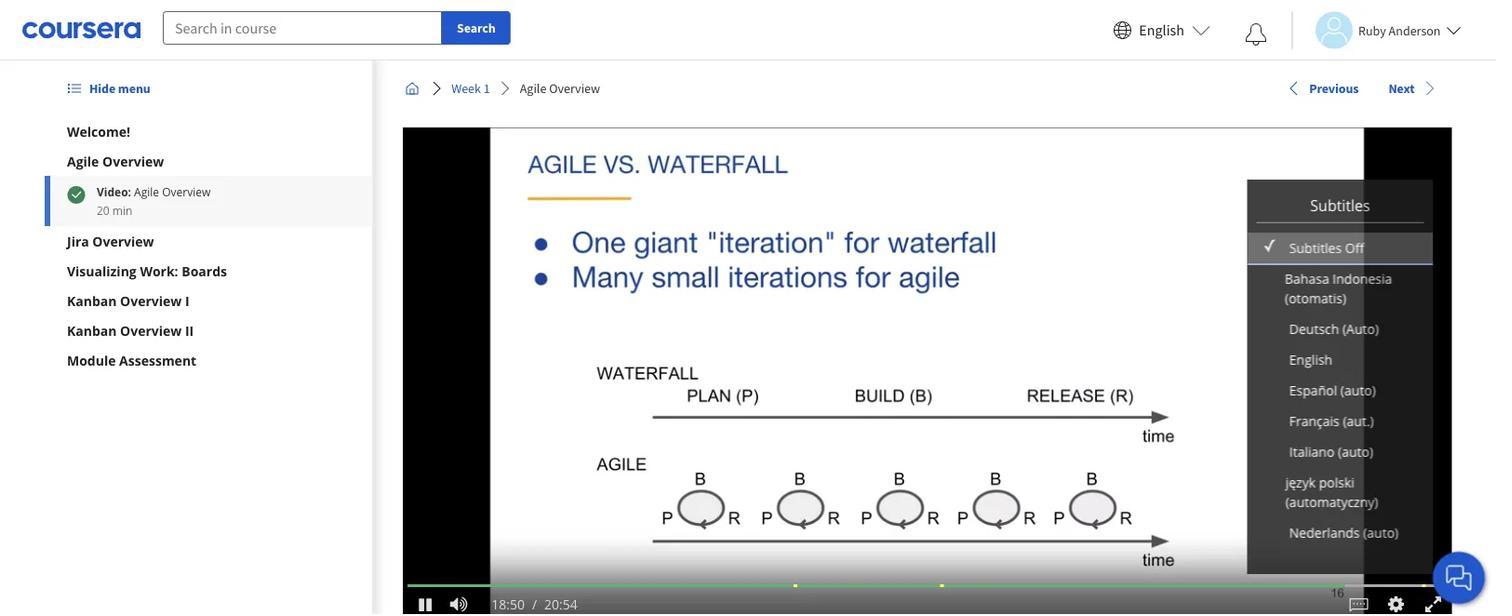 Task type: locate. For each thing, give the bounding box(es) containing it.
kanban overview i button
[[67, 291, 351, 310]]

português (brasil) (auto) element
[[1287, 553, 1422, 592]]

1 vertical spatial english
[[1289, 350, 1332, 368]]

overview for the kanban overview ii dropdown button
[[120, 322, 182, 339]]

menu containing subtitles off
[[1247, 232, 1433, 598]]

subtitles up bahasa
[[1289, 239, 1341, 256]]

français (aut.)
[[1289, 412, 1374, 429]]

full screen image
[[1421, 595, 1445, 614]]

polski
[[1319, 473, 1354, 491]]

français
[[1289, 412, 1339, 429]]

0 vertical spatial kanban
[[67, 292, 117, 309]]

agile for agile overview dropdown button
[[67, 152, 99, 170]]

(automatyczny)
[[1285, 493, 1378, 510]]

search
[[457, 20, 496, 36]]

agile right video:
[[134, 184, 159, 199]]

18 minutes 51 seconds element
[[491, 596, 524, 613]]

(auto) up (aut.)
[[1340, 381, 1376, 399]]

0 horizontal spatial agile overview
[[67, 152, 164, 170]]

agile overview button
[[67, 152, 351, 170]]

previous button
[[1279, 71, 1366, 105]]

agile overview link
[[512, 72, 607, 105]]

kanban up module
[[67, 322, 117, 339]]

hide menu button
[[60, 72, 158, 105]]

1 vertical spatial agile
[[67, 152, 99, 170]]

visualizing work: boards
[[67, 262, 227, 280]]

język polski (automatyczny)
[[1285, 473, 1378, 510]]

1 horizontal spatial english
[[1289, 350, 1332, 368]]

subtitles inside button
[[1289, 239, 1341, 256]]

overview inside "link"
[[549, 80, 600, 97]]

show notifications image
[[1245, 23, 1268, 46]]

english inside menu
[[1289, 350, 1332, 368]]

subtitles off button
[[1247, 232, 1433, 263]]

20 minutes 54 seconds element
[[544, 596, 577, 613]]

(aut.)
[[1343, 412, 1374, 429]]

1 horizontal spatial english button
[[1247, 344, 1433, 375]]

subtitles
[[1310, 195, 1370, 215], [1289, 239, 1341, 256]]

(auto) for nederlands (auto)
[[1363, 523, 1398, 541]]

2 vertical spatial agile
[[134, 184, 159, 199]]

overview inside video: agile overview 20 min
[[162, 184, 211, 199]]

agile
[[520, 80, 546, 97], [67, 152, 99, 170], [134, 184, 159, 199]]

(auto) down 'português'
[[1287, 574, 1323, 591]]

week 1 link
[[444, 72, 497, 105]]

subtitles for subtitles
[[1310, 195, 1370, 215]]

pause image
[[416, 597, 436, 612]]

subtitles up subtitles off button
[[1310, 195, 1370, 215]]

język polski (automatyczny) element
[[1285, 472, 1422, 511]]

0 horizontal spatial english button
[[1106, 0, 1218, 61]]

nederlands (auto)
[[1289, 523, 1398, 541]]

overview up assessment
[[120, 322, 182, 339]]

overview down visualizing work: boards
[[120, 292, 182, 309]]

1 kanban from the top
[[67, 292, 117, 309]]

(auto) for español (auto)
[[1340, 381, 1376, 399]]

kanban overview i
[[67, 292, 190, 309]]

0 vertical spatial agile
[[520, 80, 546, 97]]

overview for agile overview "link"
[[549, 80, 600, 97]]

1 horizontal spatial agile overview
[[520, 80, 600, 97]]

1 vertical spatial subtitles
[[1289, 239, 1341, 256]]

0 vertical spatial subtitles
[[1310, 195, 1370, 215]]

español (auto) button
[[1247, 375, 1433, 405]]

italiano (auto)
[[1289, 443, 1373, 460]]

0 vertical spatial agile overview
[[520, 80, 600, 97]]

visualizing work: boards button
[[67, 262, 351, 280]]

overview down min
[[92, 232, 154, 250]]

język polski (automatyczny) button
[[1247, 467, 1433, 517]]

agile overview
[[520, 80, 600, 97], [67, 152, 164, 170]]

1 horizontal spatial agile
[[134, 184, 159, 199]]

kanban
[[67, 292, 117, 309], [67, 322, 117, 339]]

(auto) inside português (brasil) (auto)
[[1287, 574, 1323, 591]]

previous
[[1309, 80, 1359, 97]]

français (aut.) button
[[1247, 405, 1433, 436]]

coursera image
[[22, 15, 141, 45]]

next
[[1389, 80, 1415, 97]]

agile for agile overview "link"
[[520, 80, 546, 97]]

kanban down visualizing
[[67, 292, 117, 309]]

(auto) inside "element"
[[1363, 523, 1398, 541]]

overview right 1
[[549, 80, 600, 97]]

overview up video:
[[102, 152, 164, 170]]

1 vertical spatial kanban
[[67, 322, 117, 339]]

português (brasil) (auto) button
[[1247, 548, 1433, 598]]

kanban overview ii
[[67, 322, 194, 339]]

chat with us image
[[1445, 563, 1474, 593]]

jira overview button
[[67, 232, 351, 250]]

anderson
[[1389, 22, 1441, 39]]

menu
[[118, 80, 150, 97]]

overview down agile overview dropdown button
[[162, 184, 211, 199]]

(auto)
[[1342, 320, 1379, 337]]

deutsch
[[1289, 320, 1339, 337]]

/
[[532, 596, 537, 613]]

1 vertical spatial agile overview
[[67, 152, 164, 170]]

0 horizontal spatial agile
[[67, 152, 99, 170]]

0 vertical spatial english button
[[1106, 0, 1218, 61]]

20:54
[[544, 596, 577, 613]]

2 horizontal spatial agile
[[520, 80, 546, 97]]

2 kanban from the top
[[67, 322, 117, 339]]

0 horizontal spatial english
[[1140, 21, 1185, 40]]

module
[[67, 351, 116, 369]]

agile overview up video:
[[67, 152, 164, 170]]

ii
[[185, 322, 194, 339]]

(auto) up (brasil)
[[1363, 523, 1398, 541]]

(auto)
[[1340, 381, 1376, 399], [1338, 443, 1373, 460], [1363, 523, 1398, 541], [1287, 574, 1323, 591]]

module assessment
[[67, 351, 197, 369]]

kanban for kanban overview i
[[67, 292, 117, 309]]

agile overview inside dropdown button
[[67, 152, 164, 170]]

i
[[185, 292, 190, 309]]

ruby
[[1359, 22, 1387, 39]]

(auto) down (aut.)
[[1338, 443, 1373, 460]]

agile down the welcome!
[[67, 152, 99, 170]]

english
[[1140, 21, 1185, 40], [1289, 350, 1332, 368]]

english button
[[1106, 0, 1218, 61], [1247, 344, 1433, 375]]

deutsch (auto) button
[[1247, 313, 1433, 344]]

menu
[[1247, 232, 1433, 598]]

overview for jira overview dropdown button
[[92, 232, 154, 250]]

español
[[1289, 381, 1337, 399]]

bahasa
[[1284, 269, 1329, 287]]

overview inside dropdown button
[[102, 152, 164, 170]]

bahasa indonesia (otomatis) element
[[1284, 268, 1422, 308]]

jira overview
[[67, 232, 154, 250]]

jira
[[67, 232, 89, 250]]

week
[[451, 80, 481, 97]]

completed image
[[67, 185, 86, 204]]

agile inside dropdown button
[[67, 152, 99, 170]]

search button
[[442, 11, 511, 45]]

hide
[[89, 80, 116, 97]]

italiano (auto) button
[[1247, 436, 1433, 467]]

20
[[97, 202, 110, 218]]

(brasil)
[[1353, 554, 1394, 572]]

agile overview right 1
[[520, 80, 600, 97]]

agile right 1
[[520, 80, 546, 97]]

agile inside "link"
[[520, 80, 546, 97]]

1 vertical spatial english button
[[1247, 344, 1433, 375]]

overview
[[549, 80, 600, 97], [102, 152, 164, 170], [162, 184, 211, 199], [92, 232, 154, 250], [120, 292, 182, 309], [120, 322, 182, 339]]

agile overview inside "link"
[[520, 80, 600, 97]]



Task type: vqa. For each thing, say whether or not it's contained in the screenshot.
II
yes



Task type: describe. For each thing, give the bounding box(es) containing it.
home image
[[405, 81, 419, 96]]

ruby anderson
[[1359, 22, 1441, 39]]

boards
[[182, 262, 227, 280]]

module assessment button
[[67, 351, 351, 370]]

nederlands (auto) element
[[1289, 523, 1398, 542]]

18:51 / 20:54
[[491, 596, 577, 613]]

0 vertical spatial english
[[1140, 21, 1185, 40]]

nederlands (auto) button
[[1247, 517, 1433, 548]]

kanban for kanban overview ii
[[67, 322, 117, 339]]

(auto) for italiano (auto)
[[1338, 443, 1373, 460]]

18:51
[[491, 596, 524, 613]]

english element
[[1289, 349, 1332, 369]]

deutsch (auto)
[[1289, 320, 1379, 337]]

video:
[[97, 184, 131, 199]]

bahasa indonesia (otomatis) button
[[1247, 263, 1433, 313]]

subtitles for subtitles off
[[1289, 239, 1341, 256]]

français (aut.) element
[[1289, 411, 1374, 430]]

welcome!
[[67, 122, 130, 140]]

1
[[483, 80, 490, 97]]

italiano (auto) element
[[1289, 442, 1373, 461]]

assessment
[[119, 351, 197, 369]]

español (auto) element
[[1289, 380, 1376, 400]]

visualizing
[[67, 262, 137, 280]]

nederlands
[[1289, 523, 1359, 541]]

next button
[[1381, 71, 1445, 105]]

português (brasil) (auto)
[[1287, 554, 1394, 591]]

język
[[1285, 473, 1315, 491]]

overview for "kanban overview i" dropdown button
[[120, 292, 182, 309]]

español (auto)
[[1289, 381, 1376, 399]]

min
[[112, 202, 133, 218]]

video: agile overview 20 min
[[97, 184, 211, 218]]

indonesia
[[1332, 269, 1392, 287]]

mute image
[[447, 595, 471, 614]]

off
[[1345, 239, 1364, 256]]

agile overview for agile overview "link"
[[520, 80, 600, 97]]

português
[[1287, 554, 1350, 572]]

Search in course text field
[[163, 11, 442, 45]]

overview for agile overview dropdown button
[[102, 152, 164, 170]]

week 1
[[451, 80, 490, 97]]

agile inside video: agile overview 20 min
[[134, 184, 159, 199]]

ruby anderson button
[[1292, 12, 1462, 49]]

subtitles off
[[1289, 239, 1364, 256]]

italiano
[[1289, 443, 1334, 460]]

hide menu
[[89, 80, 150, 97]]

work:
[[140, 262, 178, 280]]

kanban overview ii button
[[67, 321, 351, 340]]

agile overview for agile overview dropdown button
[[67, 152, 164, 170]]

(otomatis)
[[1284, 289, 1346, 307]]

subtitles off element
[[1289, 238, 1364, 257]]

welcome! button
[[67, 122, 351, 141]]

deutsch (auto) element
[[1289, 319, 1379, 338]]

bahasa indonesia (otomatis)
[[1284, 269, 1392, 307]]



